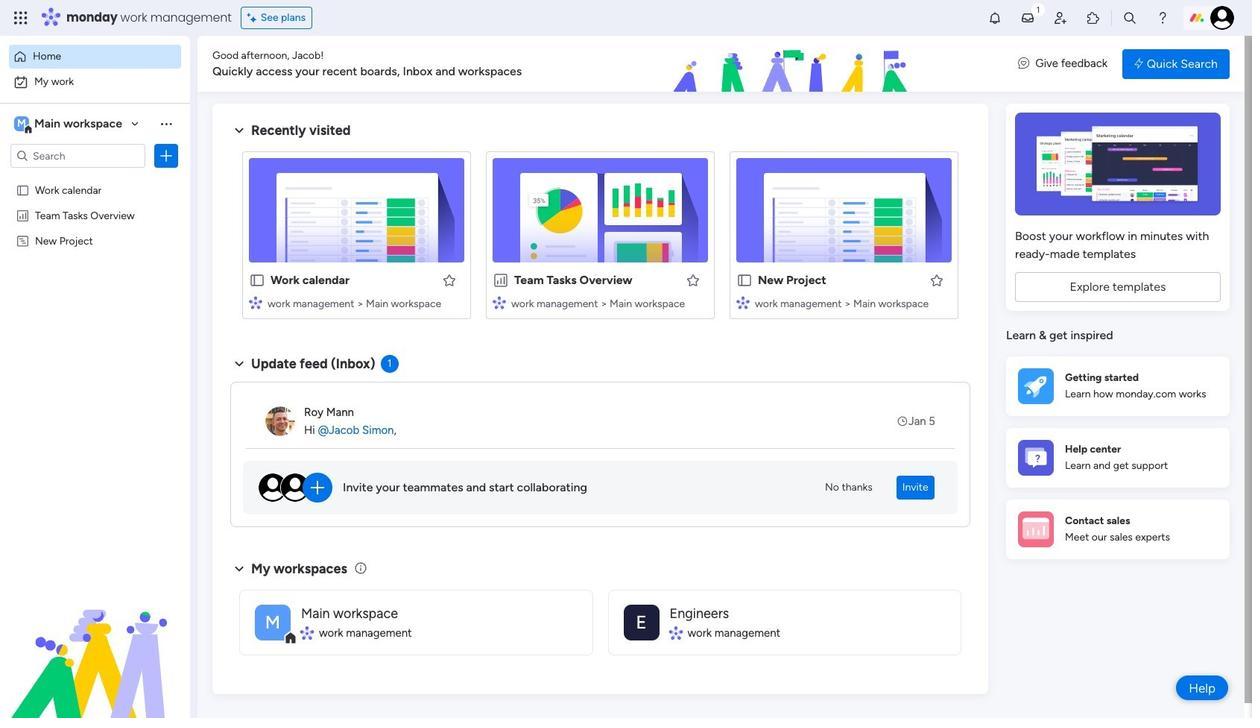 Task type: locate. For each thing, give the bounding box(es) containing it.
workspace image
[[14, 116, 29, 132], [624, 604, 660, 640]]

1 vertical spatial lottie animation image
[[0, 567, 190, 718]]

invite members image
[[1054, 10, 1069, 25]]

roy mann image
[[265, 406, 295, 436]]

v2 bolt switch image
[[1135, 56, 1144, 72]]

0 vertical spatial workspace image
[[14, 116, 29, 132]]

1 vertical spatial workspace image
[[624, 604, 660, 640]]

2 public board image from the left
[[737, 272, 753, 289]]

2 add to favorites image from the left
[[686, 273, 701, 287]]

help image
[[1156, 10, 1171, 25]]

public board image for first add to favorites image from left
[[249, 272, 265, 289]]

1 horizontal spatial workspace image
[[624, 604, 660, 640]]

0 horizontal spatial public board image
[[249, 272, 265, 289]]

1 horizontal spatial add to favorites image
[[686, 273, 701, 287]]

lottie animation image for the bottom lottie animation element
[[0, 567, 190, 718]]

workspace options image
[[159, 116, 174, 131]]

1 horizontal spatial lottie animation element
[[585, 36, 1004, 92]]

public board image
[[16, 183, 30, 197]]

0 horizontal spatial add to favorites image
[[442, 273, 457, 287]]

close update feed (inbox) image
[[230, 355, 248, 373]]

0 horizontal spatial lottie animation element
[[0, 567, 190, 718]]

list box
[[0, 174, 190, 454]]

options image
[[159, 148, 174, 163]]

add to favorites image
[[442, 273, 457, 287], [686, 273, 701, 287]]

templates image image
[[1020, 113, 1217, 216]]

0 horizontal spatial lottie animation image
[[0, 567, 190, 718]]

select product image
[[13, 10, 28, 25]]

contact sales element
[[1007, 499, 1230, 559]]

1 image
[[1032, 1, 1045, 18]]

close recently visited image
[[230, 122, 248, 139]]

1 horizontal spatial public board image
[[737, 272, 753, 289]]

0 vertical spatial lottie animation image
[[585, 36, 1004, 92]]

option
[[9, 45, 181, 69], [9, 70, 181, 94], [0, 176, 190, 179]]

lottie animation image
[[585, 36, 1004, 92], [0, 567, 190, 718]]

1 element
[[381, 355, 399, 373]]

1 public board image from the left
[[249, 272, 265, 289]]

Search in workspace field
[[31, 147, 125, 164]]

notifications image
[[988, 10, 1003, 25]]

lottie animation element
[[585, 36, 1004, 92], [0, 567, 190, 718]]

public dashboard image
[[16, 208, 30, 222]]

public board image
[[249, 272, 265, 289], [737, 272, 753, 289]]

help center element
[[1007, 428, 1230, 487]]

add to favorites image
[[930, 273, 945, 287]]

1 horizontal spatial lottie animation image
[[585, 36, 1004, 92]]

monday marketplace image
[[1086, 10, 1101, 25]]

lottie animation image for lottie animation element to the top
[[585, 36, 1004, 92]]

public dashboard image
[[493, 272, 509, 289]]

quick search results list box
[[230, 139, 971, 337]]

v2 user feedback image
[[1019, 55, 1030, 72]]



Task type: describe. For each thing, give the bounding box(es) containing it.
0 horizontal spatial workspace image
[[14, 116, 29, 132]]

0 vertical spatial option
[[9, 45, 181, 69]]

getting started element
[[1007, 356, 1230, 416]]

public board image for add to favorites icon
[[737, 272, 753, 289]]

jacob simon image
[[1211, 6, 1235, 30]]

workspace selection element
[[14, 115, 125, 134]]

close my workspaces image
[[230, 560, 248, 578]]

2 vertical spatial option
[[0, 176, 190, 179]]

see plans image
[[247, 10, 261, 26]]

workspace image
[[255, 604, 291, 640]]

update feed image
[[1021, 10, 1036, 25]]

1 add to favorites image from the left
[[442, 273, 457, 287]]

1 vertical spatial option
[[9, 70, 181, 94]]

search everything image
[[1123, 10, 1138, 25]]

1 vertical spatial lottie animation element
[[0, 567, 190, 718]]

0 vertical spatial lottie animation element
[[585, 36, 1004, 92]]



Task type: vqa. For each thing, say whether or not it's contained in the screenshot.
bottommost date
no



